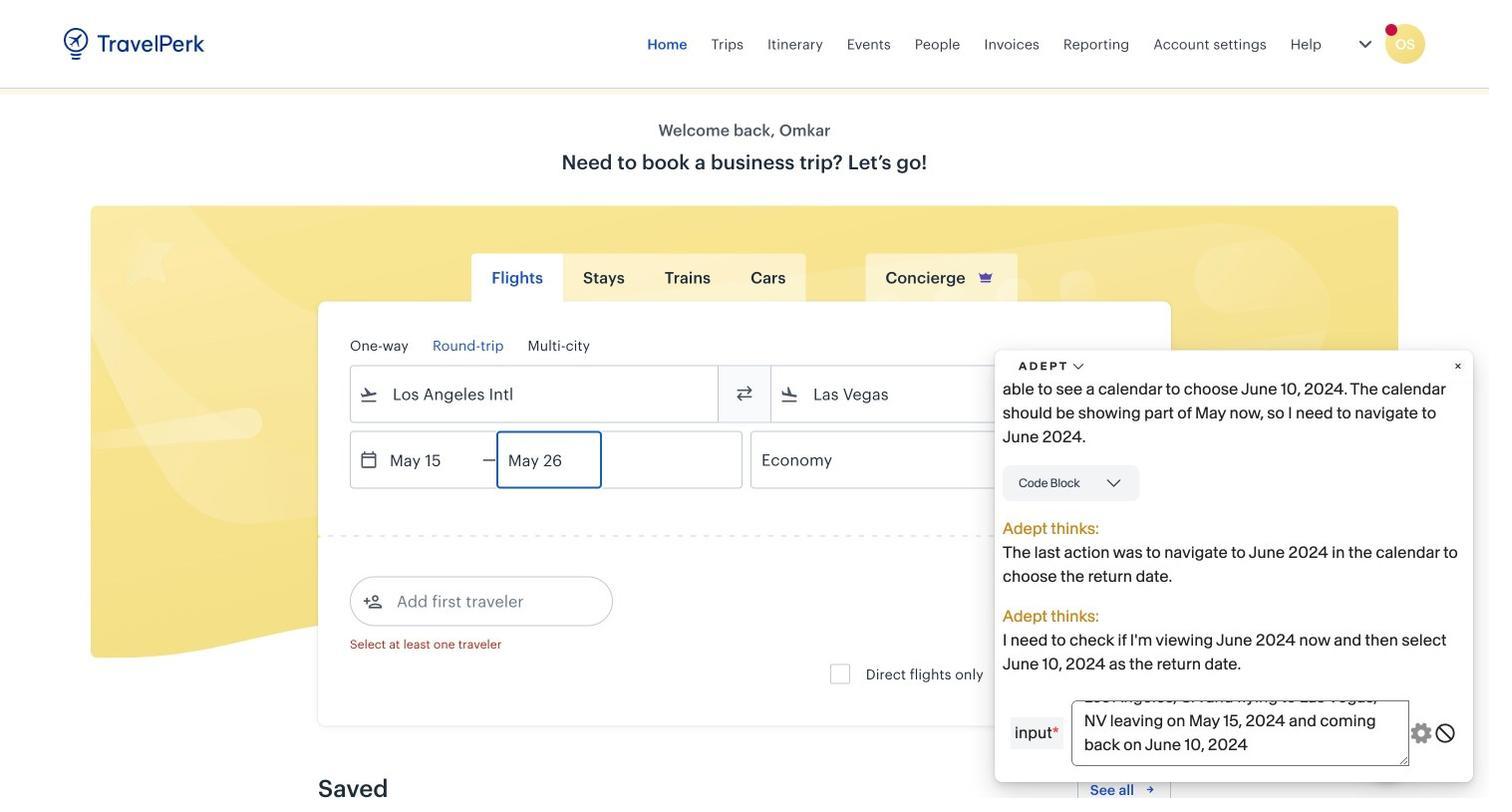 Task type: locate. For each thing, give the bounding box(es) containing it.
Depart text field
[[379, 432, 483, 488]]



Task type: describe. For each thing, give the bounding box(es) containing it.
Return text field
[[497, 432, 601, 488]]

From search field
[[379, 378, 692, 410]]

To search field
[[800, 378, 1113, 410]]

Add first traveler search field
[[383, 586, 590, 618]]



